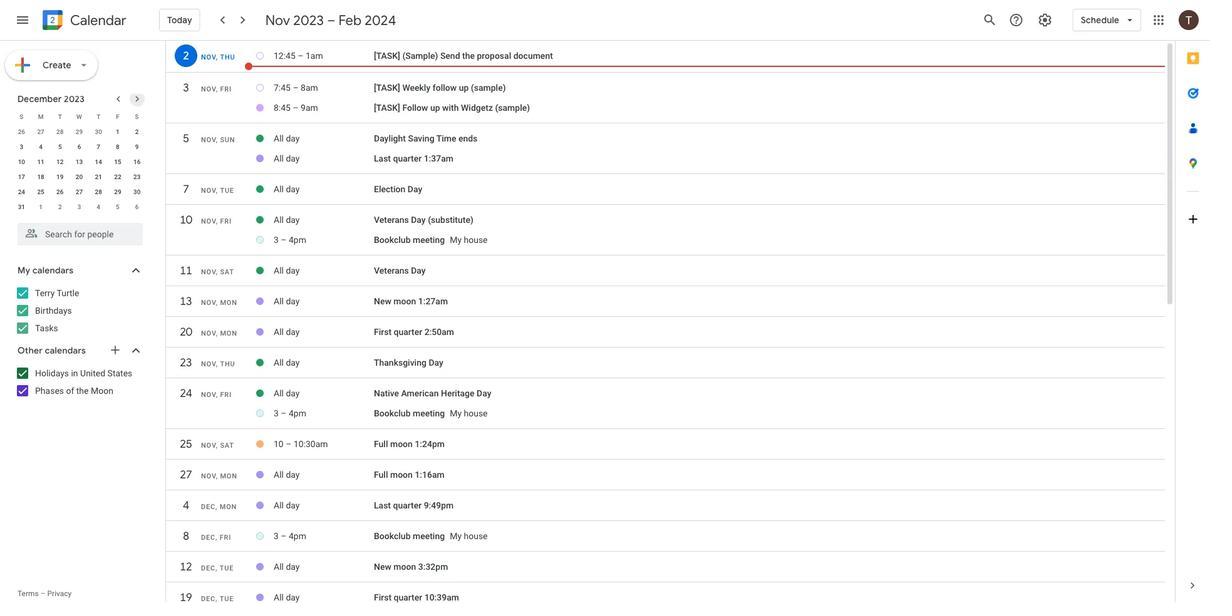 Task type: locate. For each thing, give the bounding box(es) containing it.
3 bookclub from the top
[[374, 531, 411, 542]]

1 meeting from the top
[[413, 235, 445, 245]]

2 dec from the top
[[201, 534, 216, 542]]

dec right 8 link
[[201, 534, 216, 542]]

2 horizontal spatial 5
[[182, 131, 189, 146]]

moon left 3:32pm
[[394, 562, 416, 572]]

20 row
[[166, 321, 1166, 350]]

all day cell inside 12 row
[[274, 557, 374, 577]]

1 vertical spatial 11
[[179, 264, 192, 278]]

23 down 16
[[133, 173, 141, 181]]

calendar
[[70, 12, 127, 29]]

, inside the 27 row
[[216, 473, 218, 480]]

2 horizontal spatial 27
[[179, 468, 192, 482]]

, right 8 link
[[216, 534, 218, 542]]

all day inside 24 row
[[274, 388, 300, 399]]

mon for 27
[[220, 473, 237, 480]]

nov , mon right 13 link
[[201, 299, 237, 307]]

1 vertical spatial 12
[[179, 560, 192, 574]]

1 horizontal spatial 28
[[95, 188, 102, 196]]

1 horizontal spatial 1
[[116, 128, 120, 135]]

4 all day cell from the top
[[274, 210, 374, 230]]

last down full moon 1:16am at the bottom left
[[374, 501, 391, 511]]

all day for 23
[[274, 358, 300, 368]]

1 vertical spatial nov , fri
[[201, 217, 232, 225]]

row group
[[12, 124, 147, 214]]

today button
[[159, 5, 200, 35]]

saving
[[408, 133, 435, 144]]

calendars for my calendars
[[33, 265, 74, 276]]

24 row
[[166, 382, 1166, 411]]

2 new from the top
[[374, 562, 392, 572]]

20 inside "grid"
[[76, 173, 83, 181]]

new moon 3:32pm
[[374, 562, 448, 572]]

row containing all day
[[166, 587, 1166, 604]]

2 nov , fri from the top
[[201, 217, 232, 225]]

all for 4
[[274, 501, 284, 511]]

, inside 11 row
[[216, 268, 218, 276]]

nov inside 3 row
[[201, 85, 216, 93]]

house inside 10 row group
[[464, 235, 488, 245]]

10 row
[[166, 209, 1166, 238]]

0 horizontal spatial 7
[[97, 143, 100, 150]]

day for 24
[[286, 388, 300, 399]]

11 element
[[33, 154, 48, 169]]

calendars up terry turtle at the top
[[33, 265, 74, 276]]

27 row
[[166, 464, 1166, 493]]

nov , thu for 23
[[201, 360, 235, 368]]

1 horizontal spatial 29
[[114, 188, 121, 196]]

26 left november 27 element
[[18, 128, 25, 135]]

[task] inside 2 row
[[374, 51, 400, 61]]

29 down w
[[76, 128, 83, 135]]

day inside 11 row
[[286, 266, 300, 276]]

thu right 23 link
[[220, 360, 235, 368]]

4 all day from the top
[[274, 215, 300, 225]]

nov inside 5 row
[[201, 136, 216, 144]]

0 horizontal spatial 23
[[133, 173, 141, 181]]

23 inside row
[[179, 356, 192, 370]]

1 down f
[[116, 128, 120, 135]]

november 27 element
[[33, 124, 48, 139]]

nov , thu right 23 link
[[201, 360, 235, 368]]

13 all day cell from the top
[[274, 588, 374, 604]]

all inside '7' row
[[274, 184, 284, 194]]

1 vertical spatial 1
[[39, 203, 43, 211]]

widgetz
[[461, 103, 493, 113]]

0 vertical spatial 2023
[[293, 11, 324, 29]]

1 horizontal spatial up
[[459, 83, 469, 93]]

3 inside 24 row group
[[274, 409, 279, 419]]

0 horizontal spatial 2
[[58, 203, 62, 211]]

bookclub meeting my house for 10
[[374, 235, 488, 245]]

cell
[[374, 230, 1160, 250], [374, 404, 1160, 424], [374, 526, 1160, 547]]

my inside 10 row group
[[450, 235, 462, 245]]

all inside 4 row
[[274, 501, 284, 511]]

house for 24
[[464, 409, 488, 419]]

11 all day from the top
[[274, 501, 300, 511]]

9 all from the top
[[274, 388, 284, 399]]

13 down 11 link
[[179, 294, 192, 309]]

27 down m
[[37, 128, 44, 135]]

nov right 13 link
[[201, 299, 216, 307]]

create
[[43, 60, 71, 71]]

0 horizontal spatial 1
[[39, 203, 43, 211]]

2 row
[[166, 45, 1166, 73]]

dec inside row
[[201, 595, 216, 603]]

, inside 5 row
[[216, 136, 218, 144]]

new inside 13 row
[[374, 296, 392, 307]]

10 inside row group
[[179, 213, 192, 227]]

1 first from the top
[[374, 327, 392, 337]]

all inside 11 row
[[274, 266, 284, 276]]

29 for the 29 element on the left of the page
[[114, 188, 121, 196]]

24 element
[[14, 184, 29, 199]]

1 nov , mon from the top
[[201, 299, 237, 307]]

all day for 4
[[274, 501, 300, 511]]

1 vertical spatial 10
[[179, 213, 192, 227]]

0 horizontal spatial 11
[[37, 158, 44, 165]]

8 all from the top
[[274, 358, 284, 368]]

11
[[37, 158, 44, 165], [179, 264, 192, 278]]

thu inside 2 row
[[220, 53, 235, 61]]

0 vertical spatial thu
[[220, 53, 235, 61]]

10 element
[[14, 154, 29, 169]]

3 – 4pm cell for 24
[[274, 404, 374, 424]]

12 day from the top
[[286, 562, 300, 572]]

, left sun
[[216, 136, 218, 144]]

2
[[182, 49, 189, 63], [135, 128, 139, 135], [58, 203, 62, 211]]

thu
[[220, 53, 235, 61], [220, 360, 235, 368]]

moon for 12
[[394, 562, 416, 572]]

14 element
[[91, 154, 106, 169]]

1 dec from the top
[[201, 503, 216, 511]]

3 all from the top
[[274, 184, 284, 194]]

1 horizontal spatial t
[[97, 113, 100, 120]]

25 element
[[33, 184, 48, 199]]

11 inside 'element'
[[37, 158, 44, 165]]

, inside 10 row
[[216, 217, 218, 225]]

1 t from the left
[[58, 113, 62, 120]]

mon
[[220, 299, 237, 307], [220, 330, 237, 338], [220, 473, 237, 480], [220, 503, 237, 511]]

26 inside 'element'
[[56, 188, 64, 196]]

1 cell from the top
[[374, 230, 1160, 250]]

meeting down native american heritage day
[[413, 409, 445, 419]]

1 vertical spatial 3 – 4pm
[[274, 409, 306, 419]]

0 horizontal spatial 30
[[95, 128, 102, 135]]

3 – 4pm for 10
[[274, 235, 306, 245]]

15
[[114, 158, 121, 165]]

1 vertical spatial 2023
[[64, 93, 85, 105]]

nov , thu right 2 link at top
[[201, 53, 235, 61]]

4 for january 4 element
[[97, 203, 100, 211]]

11 up 13 link
[[179, 264, 192, 278]]

row containing 3
[[12, 139, 147, 154]]

0 vertical spatial 4
[[39, 143, 43, 150]]

2 vertical spatial 2
[[58, 203, 62, 211]]

1 horizontal spatial 8
[[182, 529, 189, 544]]

dec
[[201, 503, 216, 511], [201, 534, 216, 542], [201, 565, 216, 573], [201, 595, 216, 603]]

1 vertical spatial first
[[374, 593, 392, 603]]

up right follow
[[459, 83, 469, 93]]

11 all from the top
[[274, 501, 284, 511]]

4 dec from the top
[[201, 595, 216, 603]]

last for last quarter 1:37am
[[374, 153, 391, 164]]

dec down dec , fri
[[201, 595, 216, 603]]

full down full moon 1:24pm button
[[374, 470, 388, 480]]

18
[[37, 173, 44, 181]]

0 vertical spatial bookclub
[[374, 235, 411, 245]]

, right 24 link
[[216, 391, 218, 399]]

1 horizontal spatial 11
[[179, 264, 192, 278]]

1 horizontal spatial 12
[[179, 560, 192, 574]]

first inside row
[[374, 593, 392, 603]]

nov , sat inside 25 row
[[201, 442, 234, 450]]

house
[[464, 235, 488, 245], [464, 409, 488, 419], [464, 531, 488, 542]]

full
[[374, 439, 388, 450], [374, 470, 388, 480]]

moon left 1:16am
[[390, 470, 413, 480]]

cell for 10
[[374, 230, 1160, 250]]

mon inside 20 row
[[220, 330, 237, 338]]

1 horizontal spatial 4
[[97, 203, 100, 211]]

9 all day cell from the top
[[274, 384, 374, 404]]

new for 13
[[374, 296, 392, 307]]

3 day from the top
[[286, 184, 300, 194]]

nov right 10 link
[[201, 217, 216, 225]]

25
[[37, 188, 44, 196], [179, 437, 192, 452]]

the
[[463, 51, 475, 61], [76, 386, 89, 396]]

row containing 10
[[12, 154, 147, 169]]

1 horizontal spatial 10
[[179, 213, 192, 227]]

my for 10 3 – 4pm cell
[[450, 235, 462, 245]]

0 horizontal spatial t
[[58, 113, 62, 120]]

2 vertical spatial 4
[[182, 499, 189, 513]]

fri right '3' link
[[220, 85, 232, 93]]

0 vertical spatial first
[[374, 327, 392, 337]]

2 bookclub meeting button from the top
[[374, 409, 445, 419]]

1 vertical spatial 4pm
[[289, 409, 306, 419]]

thu inside 23 row
[[220, 360, 235, 368]]

nov inside 2 row
[[201, 53, 216, 61]]

2023
[[293, 11, 324, 29], [64, 93, 85, 105]]

13 element
[[72, 154, 87, 169]]

8:45
[[274, 103, 291, 113]]

0 horizontal spatial 4
[[39, 143, 43, 150]]

2 house from the top
[[464, 409, 488, 419]]

5 all day cell from the top
[[274, 261, 374, 281]]

4pm for 10
[[289, 235, 306, 245]]

0 vertical spatial house
[[464, 235, 488, 245]]

1 nov , sat from the top
[[201, 268, 234, 276]]

1 vertical spatial nov , mon
[[201, 330, 237, 338]]

heritage
[[441, 388, 475, 399]]

new up first quarter 10:39am button
[[374, 562, 392, 572]]

13 all from the top
[[274, 593, 284, 603]]

1 vertical spatial cell
[[374, 404, 1160, 424]]

12 up "19"
[[56, 158, 64, 165]]

1 4pm from the top
[[289, 235, 306, 245]]

, inside 13 row
[[216, 299, 218, 307]]

all inside 5 row
[[274, 133, 284, 144]]

1 vertical spatial 8
[[182, 529, 189, 544]]

all for 13
[[274, 296, 284, 307]]

, right 12 link
[[216, 565, 218, 573]]

nov up the 12:45
[[266, 11, 290, 29]]

3 nov , mon from the top
[[201, 473, 237, 480]]

nov , thu inside 23 row
[[201, 360, 235, 368]]

4pm inside 10 row group
[[289, 235, 306, 245]]

mon up dec , mon
[[220, 473, 237, 480]]

day inside 10 row
[[286, 215, 300, 225]]

25 for 25 'link'
[[179, 437, 192, 452]]

2 4pm from the top
[[289, 409, 306, 419]]

4 all from the top
[[274, 215, 284, 225]]

2 vertical spatial 4pm
[[289, 531, 306, 542]]

7:45 – 8am cell
[[274, 78, 374, 98]]

nov , sat right 11 link
[[201, 268, 234, 276]]

veterans for 11
[[374, 266, 409, 276]]

dec right 12 link
[[201, 565, 216, 573]]

17 element
[[14, 169, 29, 184]]

nov , thu
[[201, 53, 235, 61], [201, 360, 235, 368]]

0 vertical spatial nov , thu
[[201, 53, 235, 61]]

2023 up w
[[64, 93, 85, 105]]

0 vertical spatial 26
[[18, 128, 25, 135]]

nov for 23
[[201, 360, 216, 368]]

[task] left (sample)
[[374, 51, 400, 61]]

row
[[12, 109, 147, 124], [12, 124, 147, 139], [12, 139, 147, 154], [12, 154, 147, 169], [12, 169, 147, 184], [12, 184, 147, 199], [12, 199, 147, 214], [166, 587, 1166, 604]]

13 row
[[166, 290, 1166, 319]]

december 2023 grid
[[12, 109, 147, 214]]

meeting for 10
[[413, 235, 445, 245]]

new inside 12 row
[[374, 562, 392, 572]]

moon inside the 27 row
[[390, 470, 413, 480]]

29 down 22
[[114, 188, 121, 196]]

2 all from the top
[[274, 153, 284, 164]]

2 vertical spatial [task]
[[374, 103, 400, 113]]

mon up dec , fri
[[220, 503, 237, 511]]

nov for 24
[[201, 391, 216, 399]]

[task] inside 3 row
[[374, 83, 400, 93]]

8 all day cell from the top
[[274, 353, 374, 373]]

dec , mon
[[201, 503, 237, 511]]

22 element
[[110, 169, 125, 184]]

0 horizontal spatial 27
[[37, 128, 44, 135]]

5 all day from the top
[[274, 266, 300, 276]]

3 3 – 4pm cell from the top
[[274, 526, 374, 547]]

7 row
[[166, 178, 1166, 207]]

nov right 2 link at top
[[201, 53, 216, 61]]

0 vertical spatial 25
[[37, 188, 44, 196]]

0 vertical spatial calendars
[[33, 265, 74, 276]]

nov , sat right 25 'link'
[[201, 442, 234, 450]]

nov for 2
[[201, 53, 216, 61]]

all for 27
[[274, 470, 284, 480]]

nov right 24 link
[[201, 391, 216, 399]]

0 horizontal spatial 29
[[76, 128, 83, 135]]

last down daylight
[[374, 153, 391, 164]]

1 horizontal spatial 24
[[179, 386, 192, 401]]

full for 27
[[374, 470, 388, 480]]

1 vertical spatial the
[[76, 386, 89, 396]]

12:45 – 1am
[[274, 51, 323, 61]]

6 day from the top
[[286, 296, 300, 307]]

fri for 3
[[220, 85, 232, 93]]

nov for 11
[[201, 268, 216, 276]]

dec for 8
[[201, 534, 216, 542]]

8 day from the top
[[286, 358, 300, 368]]

7 all day cell from the top
[[274, 322, 374, 342]]

all day inside 5 row
[[274, 133, 300, 144]]

10 all day cell from the top
[[274, 465, 374, 485]]

8am
[[301, 83, 318, 93]]

1 vertical spatial calendars
[[45, 345, 86, 357]]

my inside 24 row group
[[450, 409, 462, 419]]

1 nov , fri from the top
[[201, 85, 232, 93]]

nov inside 24 row
[[201, 391, 216, 399]]

1 veterans from the top
[[374, 215, 409, 225]]

[task]
[[374, 51, 400, 61], [374, 83, 400, 93], [374, 103, 400, 113]]

up left with
[[431, 103, 440, 113]]

t
[[58, 113, 62, 120], [97, 113, 100, 120]]

2 last from the top
[[374, 501, 391, 511]]

all day cell for 10
[[274, 210, 374, 230]]

new moon 1:27am button
[[374, 296, 448, 307]]

sat inside 11 row
[[220, 268, 234, 276]]

all for 5
[[274, 133, 284, 144]]

12 for 12 element
[[56, 158, 64, 165]]

dec right 4 link
[[201, 503, 216, 511]]

7 up 14 element
[[97, 143, 100, 150]]

day inside 24 row
[[286, 388, 300, 399]]

calendars inside "dropdown button"
[[33, 265, 74, 276]]

, right 7 link
[[216, 187, 218, 195]]

0 horizontal spatial 28
[[56, 128, 64, 135]]

3 – 4pm inside 10 row group
[[274, 235, 306, 245]]

day for 27
[[286, 470, 300, 480]]

2 all day from the top
[[274, 153, 300, 164]]

1 house from the top
[[464, 235, 488, 245]]

28
[[56, 128, 64, 135], [95, 188, 102, 196]]

all for 12
[[274, 562, 284, 572]]

my inside the 8 row
[[450, 531, 462, 542]]

10 left 10:30am
[[274, 439, 284, 450]]

up
[[459, 83, 469, 93], [431, 103, 440, 113]]

1 vertical spatial 23
[[179, 356, 192, 370]]

3 nov , fri from the top
[[201, 391, 232, 399]]

5 row group
[[166, 127, 1166, 174]]

last quarter 9:49pm button
[[374, 501, 454, 511]]

2 bookclub meeting my house from the top
[[374, 409, 488, 419]]

november 28 element
[[53, 124, 68, 139]]

nov , mon up dec , mon
[[201, 473, 237, 480]]

fri
[[220, 85, 232, 93], [220, 217, 232, 225], [220, 391, 232, 399], [220, 534, 231, 542]]

9 day from the top
[[286, 388, 300, 399]]

all for 24
[[274, 388, 284, 399]]

– inside the 8 row
[[281, 531, 287, 542]]

1 vertical spatial nov , sat
[[201, 442, 234, 450]]

nov left sun
[[201, 136, 216, 144]]

calendar heading
[[68, 12, 127, 29]]

2 first from the top
[[374, 593, 392, 603]]

1 [task] from the top
[[374, 51, 400, 61]]

1 horizontal spatial 26
[[56, 188, 64, 196]]

2 dec , tue from the top
[[201, 595, 234, 603]]

3 house from the top
[[464, 531, 488, 542]]

– for 8:45 – 9am cell at the top of the page
[[293, 103, 299, 113]]

0 vertical spatial dec , tue
[[201, 565, 234, 573]]

8:45 – 9am
[[274, 103, 318, 113]]

11 all day cell from the top
[[274, 496, 374, 516]]

bookclub meeting button inside the 8 row
[[374, 531, 445, 542]]

moon left 1:27am
[[394, 296, 416, 307]]

nov , fri
[[201, 85, 232, 93], [201, 217, 232, 225], [201, 391, 232, 399]]

10 all from the top
[[274, 470, 284, 480]]

(sample) right "widgetz"
[[495, 103, 530, 113]]

1 thu from the top
[[220, 53, 235, 61]]

all day for 24
[[274, 388, 300, 399]]

– inside 10 row group
[[281, 235, 287, 245]]

, for 12
[[216, 565, 218, 573]]

0 horizontal spatial 25
[[37, 188, 44, 196]]

all inside 24 row
[[274, 388, 284, 399]]

1 vertical spatial 3 – 4pm cell
[[274, 404, 374, 424]]

10 inside cell
[[274, 439, 284, 450]]

[task] (sample) send the proposal document button
[[374, 51, 553, 61]]

all day for 13
[[274, 296, 300, 307]]

0 vertical spatial new
[[374, 296, 392, 307]]

quarter
[[393, 153, 422, 164], [394, 327, 423, 337], [393, 501, 422, 511], [394, 593, 423, 603]]

nov right 23 link
[[201, 360, 216, 368]]

bookclub meeting my house up 3:32pm
[[374, 531, 488, 542]]

all day inside the 27 row
[[274, 470, 300, 480]]

24 inside the december 2023 "grid"
[[18, 188, 25, 196]]

day up new moon 1:27am
[[411, 266, 426, 276]]

veterans
[[374, 215, 409, 225], [374, 266, 409, 276]]

, for 23
[[216, 360, 218, 368]]

2 vertical spatial 27
[[179, 468, 192, 482]]

20 for 20 link
[[179, 325, 192, 339]]

10 for '10' element
[[18, 158, 25, 165]]

1 all from the top
[[274, 133, 284, 144]]

24 down 23 link
[[179, 386, 192, 401]]

1 3 – 4pm from the top
[[274, 235, 306, 245]]

2 nov , thu from the top
[[201, 360, 235, 368]]

7 all from the top
[[274, 327, 284, 337]]

20 up 27 element
[[76, 173, 83, 181]]

1 horizontal spatial s
[[135, 113, 139, 120]]

all day cell inside 20 row
[[274, 322, 374, 342]]

4 up "11" 'element'
[[39, 143, 43, 150]]

with
[[443, 103, 459, 113]]

2 horizontal spatial 10
[[274, 439, 284, 450]]

1 vertical spatial 4
[[97, 203, 100, 211]]

, for 5
[[216, 136, 218, 144]]

2 horizontal spatial 4
[[182, 499, 189, 513]]

23 up 24 link
[[179, 356, 192, 370]]

2 thu from the top
[[220, 360, 235, 368]]

day for 7
[[408, 184, 423, 194]]

1 bookclub meeting button from the top
[[374, 235, 445, 245]]

(sample)
[[471, 83, 506, 93], [495, 103, 530, 113]]

1 vertical spatial last
[[374, 501, 391, 511]]

nov for 7
[[201, 187, 216, 195]]

, right 4 link
[[216, 503, 218, 511]]

day
[[286, 133, 300, 144], [286, 153, 300, 164], [286, 184, 300, 194], [286, 215, 300, 225], [286, 266, 300, 276], [286, 296, 300, 307], [286, 327, 300, 337], [286, 358, 300, 368], [286, 388, 300, 399], [286, 470, 300, 480], [286, 501, 300, 511], [286, 562, 300, 572], [286, 593, 300, 603]]

follow
[[433, 83, 457, 93]]

my calendars
[[18, 265, 74, 276]]

tab list
[[1176, 41, 1211, 568]]

meeting down veterans day (substitute) button
[[413, 235, 445, 245]]

12 all day cell from the top
[[274, 557, 374, 577]]

, right 23 link
[[216, 360, 218, 368]]

3 – 4pm for 24
[[274, 409, 306, 419]]

7:45 – 8am
[[274, 83, 318, 93]]

nov , mon inside 13 row
[[201, 299, 237, 307]]

25 link
[[175, 433, 197, 456]]

nov inside 25 row
[[201, 442, 216, 450]]

nov , sat
[[201, 268, 234, 276], [201, 442, 234, 450]]

s right f
[[135, 113, 139, 120]]

1 bookclub meeting my house from the top
[[374, 235, 488, 245]]

27 element
[[72, 184, 87, 199]]

27 down 20 element
[[76, 188, 83, 196]]

grid
[[166, 41, 1166, 604]]

26
[[18, 128, 25, 135], [56, 188, 64, 196]]

first quarter 2:50am
[[374, 327, 454, 337]]

2 full from the top
[[374, 470, 388, 480]]

3 – 4pm cell
[[274, 230, 374, 250], [274, 404, 374, 424], [274, 526, 374, 547]]

1 horizontal spatial 27
[[76, 188, 83, 196]]

1 new from the top
[[374, 296, 392, 307]]

meeting
[[413, 235, 445, 245], [413, 409, 445, 419], [413, 531, 445, 542]]

23 link
[[175, 352, 197, 374]]

8 row
[[166, 525, 1166, 554]]

1 vertical spatial 6
[[135, 203, 139, 211]]

1 vertical spatial 2
[[135, 128, 139, 135]]

native american heritage day
[[374, 388, 492, 399]]

2 all day cell from the top
[[274, 149, 374, 169]]

1 horizontal spatial 2023
[[293, 11, 324, 29]]

27 for 27 element
[[76, 188, 83, 196]]

1 dec , tue from the top
[[201, 565, 234, 573]]

8:45 – 9am cell
[[274, 98, 374, 118]]

None search field
[[0, 218, 155, 246]]

s up the november 26 element
[[20, 113, 23, 120]]

all day cell inside '7' row
[[274, 179, 374, 199]]

sat for 11
[[220, 268, 234, 276]]

0 vertical spatial bookclub meeting my house
[[374, 235, 488, 245]]

all for 11
[[274, 266, 284, 276]]

s
[[20, 113, 23, 120], [135, 113, 139, 120]]

bookclub meeting my house down veterans day (substitute) button
[[374, 235, 488, 245]]

row containing 24
[[12, 184, 147, 199]]

mon right 13 link
[[220, 299, 237, 307]]

all day for 10
[[274, 215, 300, 225]]

nov right 25 'link'
[[201, 442, 216, 450]]

nov , thu for 2
[[201, 53, 235, 61]]

mon inside the 27 row
[[220, 473, 237, 480]]

day inside 11 row
[[411, 266, 426, 276]]

mon inside 13 row
[[220, 299, 237, 307]]

dec for 4
[[201, 503, 216, 511]]

m
[[38, 113, 44, 120]]

1 3 – 4pm cell from the top
[[274, 230, 374, 250]]

1 sat from the top
[[220, 268, 234, 276]]

last quarter 1:37am button
[[374, 153, 454, 164]]

1 bookclub from the top
[[374, 235, 411, 245]]

1 vertical spatial (sample)
[[495, 103, 530, 113]]

fri down dec , mon
[[220, 534, 231, 542]]

the inside list
[[76, 386, 89, 396]]

0 horizontal spatial 24
[[18, 188, 25, 196]]

moon
[[394, 296, 416, 307], [390, 439, 413, 450], [390, 470, 413, 480], [394, 562, 416, 572]]

new
[[374, 296, 392, 307], [374, 562, 392, 572]]

new down veterans day button
[[374, 296, 392, 307]]

7
[[97, 143, 100, 150], [182, 182, 189, 196]]

grid containing 2
[[166, 41, 1166, 604]]

, for 11
[[216, 268, 218, 276]]

(sample)
[[403, 51, 438, 61]]

bookclub meeting my house inside the 8 row
[[374, 531, 488, 542]]

5
[[182, 131, 189, 146], [58, 143, 62, 150], [116, 203, 120, 211]]

3 – 4pm inside the 8 row
[[274, 531, 306, 542]]

bookclub down native at the left of the page
[[374, 409, 411, 419]]

, right 20 link
[[216, 330, 218, 338]]

20 up 23 link
[[179, 325, 192, 339]]

2 3 – 4pm from the top
[[274, 409, 306, 419]]

veterans for 10
[[374, 215, 409, 225]]

all day inside 20 row
[[274, 327, 300, 337]]

thu for 2
[[220, 53, 235, 61]]

november 26 element
[[14, 124, 29, 139]]

all day for 20
[[274, 327, 300, 337]]

, down nov , tue
[[216, 217, 218, 225]]

5 inside january 5 element
[[116, 203, 120, 211]]

day right election
[[408, 184, 423, 194]]

30 for 30 element
[[133, 188, 141, 196]]

1 vertical spatial 27
[[76, 188, 83, 196]]

9:49pm
[[424, 501, 454, 511]]

dec , tue inside 12 row
[[201, 565, 234, 573]]

meeting inside the 8 row
[[413, 531, 445, 542]]

27 up 4 link
[[179, 468, 192, 482]]

all day cell for 20
[[274, 322, 374, 342]]

all day cell inside 5 row
[[274, 128, 374, 149]]

nov , fri inside 24 row
[[201, 391, 232, 399]]

nov for 27
[[201, 473, 216, 480]]

nov for 5
[[201, 136, 216, 144]]

2 vertical spatial bookclub meeting button
[[374, 531, 445, 542]]

1 vertical spatial veterans
[[374, 266, 409, 276]]

terry
[[35, 288, 55, 298]]

1 vertical spatial bookclub meeting my house
[[374, 409, 488, 419]]

all day inside 11 row
[[274, 266, 300, 276]]

8 all day from the top
[[274, 358, 300, 368]]

15 element
[[110, 154, 125, 169]]

calendars for other calendars
[[45, 345, 86, 357]]

moon left 1:24pm
[[390, 439, 413, 450]]

1 vertical spatial sat
[[220, 442, 234, 450]]

13 day from the top
[[286, 593, 300, 603]]

3 4pm from the top
[[289, 531, 306, 542]]

quarter inside 5 'row group'
[[393, 153, 422, 164]]

november 30 element
[[91, 124, 106, 139]]

24 inside grid
[[179, 386, 192, 401]]

0 vertical spatial 29
[[76, 128, 83, 135]]

t up november 30 "element"
[[97, 113, 100, 120]]

3 3 – 4pm from the top
[[274, 531, 306, 542]]

thu right 2 link at top
[[220, 53, 235, 61]]

16 element
[[130, 154, 145, 169]]

my calendars button
[[3, 261, 155, 281]]

30
[[95, 128, 102, 135], [133, 188, 141, 196]]

all inside 23 row
[[274, 358, 284, 368]]

1 vertical spatial 25
[[179, 437, 192, 452]]

quarter up 'thanksgiving day' button
[[394, 327, 423, 337]]

today
[[167, 14, 192, 26]]

4 day from the top
[[286, 215, 300, 225]]

0 vertical spatial 10
[[18, 158, 25, 165]]

fri down nov , tue
[[220, 217, 232, 225]]

1 full from the top
[[374, 439, 388, 450]]

4 for 4 link
[[182, 499, 189, 513]]

2 vertical spatial house
[[464, 531, 488, 542]]

[task] for 3
[[374, 83, 400, 93]]

moon inside 25 row
[[390, 439, 413, 450]]

12 down 8 link
[[179, 560, 192, 574]]

[task] weekly follow up (sample) button
[[374, 83, 506, 93]]

12:45 – 1am cell
[[274, 46, 374, 66]]

10 up 17
[[18, 158, 25, 165]]

first for first quarter 2:50am
[[374, 327, 392, 337]]

0 vertical spatial sat
[[220, 268, 234, 276]]

sat right 25 'link'
[[220, 442, 234, 450]]

1 horizontal spatial 6
[[135, 203, 139, 211]]

nov
[[266, 11, 290, 29], [201, 53, 216, 61], [201, 85, 216, 93], [201, 136, 216, 144], [201, 187, 216, 195], [201, 217, 216, 225], [201, 268, 216, 276], [201, 299, 216, 307], [201, 330, 216, 338], [201, 360, 216, 368], [201, 391, 216, 399], [201, 442, 216, 450], [201, 473, 216, 480]]

9 all day from the top
[[274, 388, 300, 399]]

2 up 9
[[135, 128, 139, 135]]

my calendars list
[[3, 283, 155, 338]]

5 day from the top
[[286, 266, 300, 276]]

1 s from the left
[[20, 113, 23, 120]]

all day inside 23 row
[[274, 358, 300, 368]]

3 [task] from the top
[[374, 103, 400, 113]]

bookclub meeting button down american on the bottom left of page
[[374, 409, 445, 419]]

1 horizontal spatial 13
[[179, 294, 192, 309]]

11 day from the top
[[286, 501, 300, 511]]

4 inside row
[[182, 499, 189, 513]]

fri inside 3 row
[[220, 85, 232, 93]]

– inside 24 row group
[[281, 409, 287, 419]]

31
[[18, 203, 25, 211]]

4 link
[[175, 495, 197, 517]]

27
[[37, 128, 44, 135], [76, 188, 83, 196], [179, 468, 192, 482]]

nov inside the 27 row
[[201, 473, 216, 480]]

5 down the 29 element on the left of the page
[[116, 203, 120, 211]]

2 vertical spatial nov , fri
[[201, 391, 232, 399]]

1 vertical spatial 20
[[179, 325, 192, 339]]

nov right 27 link
[[201, 473, 216, 480]]

thu for 23
[[220, 360, 235, 368]]

0 vertical spatial (sample)
[[471, 83, 506, 93]]

nov , sat for 11
[[201, 268, 234, 276]]

all day cell
[[274, 128, 374, 149], [274, 149, 374, 169], [274, 179, 374, 199], [274, 210, 374, 230], [274, 261, 374, 281], [274, 291, 374, 312], [274, 322, 374, 342], [274, 353, 374, 373], [274, 384, 374, 404], [274, 465, 374, 485], [274, 496, 374, 516], [274, 557, 374, 577], [274, 588, 374, 604]]

30 right november 29 element
[[95, 128, 102, 135]]

, right 11 link
[[216, 268, 218, 276]]

, for 24
[[216, 391, 218, 399]]

day inside row
[[286, 593, 300, 603]]

0 vertical spatial 3 – 4pm
[[274, 235, 306, 245]]

2 vertical spatial bookclub meeting my house
[[374, 531, 488, 542]]

nov , thu inside 2 row
[[201, 53, 235, 61]]

0 vertical spatial 11
[[37, 158, 44, 165]]

nov inside 23 row
[[201, 360, 216, 368]]

2 sat from the top
[[220, 442, 234, 450]]

3 dec from the top
[[201, 565, 216, 573]]

1 horizontal spatial 30
[[133, 188, 141, 196]]

fri right 24 link
[[220, 391, 232, 399]]

12 all from the top
[[274, 562, 284, 572]]

election day button
[[374, 184, 423, 194]]

0 vertical spatial 28
[[56, 128, 64, 135]]

11 for "11" 'element'
[[37, 158, 44, 165]]

bookclub
[[374, 235, 411, 245], [374, 409, 411, 419], [374, 531, 411, 542]]

, inside 2 row
[[216, 53, 218, 61]]

7 all day from the top
[[274, 327, 300, 337]]

2 bookclub from the top
[[374, 409, 411, 419]]

day inside 12 row
[[286, 562, 300, 572]]

29
[[76, 128, 83, 135], [114, 188, 121, 196]]

1 vertical spatial 29
[[114, 188, 121, 196]]

10 row group
[[166, 209, 1166, 256]]

3 all day from the top
[[274, 184, 300, 194]]

7 day from the top
[[286, 327, 300, 337]]

10 down 7 link
[[179, 213, 192, 227]]

1 all day cell from the top
[[274, 128, 374, 149]]

5 left nov , sun
[[182, 131, 189, 146]]

6 all from the top
[[274, 296, 284, 307]]

calendar element
[[40, 8, 127, 35]]

29 for november 29 element
[[76, 128, 83, 135]]

4 down the 28 element
[[97, 203, 100, 211]]

2 nov , mon from the top
[[201, 330, 237, 338]]

main drawer image
[[15, 13, 30, 28]]

, inside 20 row
[[216, 330, 218, 338]]

dec for 12
[[201, 565, 216, 573]]

6 all day from the top
[[274, 296, 300, 307]]

sat inside 25 row
[[220, 442, 234, 450]]

first up thanksgiving
[[374, 327, 392, 337]]

, inside 4 row
[[216, 503, 218, 511]]

nov , fri right '3' link
[[201, 85, 232, 93]]

13 up 20 element
[[76, 158, 83, 165]]

fri for 8
[[220, 534, 231, 542]]

all day cell inside 24 row
[[274, 384, 374, 404]]

2 nov , sat from the top
[[201, 442, 234, 450]]

3 – 4pm inside 24 row group
[[274, 409, 306, 419]]

all day cell inside 23 row
[[274, 353, 374, 373]]

0 vertical spatial 3 – 4pm cell
[[274, 230, 374, 250]]

1 last from the top
[[374, 153, 391, 164]]

5 all from the top
[[274, 266, 284, 276]]

meeting inside 10 row group
[[413, 235, 445, 245]]

3 all day cell from the top
[[274, 179, 374, 199]]

, right 25 'link'
[[216, 442, 218, 450]]

row group containing 26
[[12, 124, 147, 214]]

phases
[[35, 386, 64, 396]]

bookclub meeting button for 24
[[374, 409, 445, 419]]

2 day from the top
[[286, 153, 300, 164]]

2 3 – 4pm cell from the top
[[274, 404, 374, 424]]

quarter down saving
[[393, 153, 422, 164]]

all day cell inside 13 row
[[274, 291, 374, 312]]

24 for the 24 element
[[18, 188, 25, 196]]

– inside 25 row
[[286, 439, 292, 450]]

document
[[514, 51, 553, 61]]

0 vertical spatial meeting
[[413, 235, 445, 245]]

21 element
[[91, 169, 106, 184]]

nov right 11 link
[[201, 268, 216, 276]]

bookclub meeting button
[[374, 235, 445, 245], [374, 409, 445, 419], [374, 531, 445, 542]]

sat right 11 link
[[220, 268, 234, 276]]

0 vertical spatial 13
[[76, 158, 83, 165]]

24 up 31 at the top left of the page
[[18, 188, 25, 196]]

12 inside grid
[[179, 560, 192, 574]]

4 row
[[166, 495, 1166, 523]]

8 inside grid
[[182, 529, 189, 544]]

1 nov , thu from the top
[[201, 53, 235, 61]]

11 row
[[166, 259, 1166, 288]]



Task type: vqa. For each thing, say whether or not it's contained in the screenshot.


Task type: describe. For each thing, give the bounding box(es) containing it.
moon for 25
[[390, 439, 413, 450]]

10 – 10:30am cell
[[274, 434, 374, 454]]

3 row group
[[166, 76, 1166, 123]]

7 link
[[175, 178, 197, 201]]

all day cell for 27
[[274, 465, 374, 485]]

bookclub for 10
[[374, 235, 411, 245]]

full moon 1:24pm button
[[374, 439, 445, 450]]

all day inside row
[[274, 593, 300, 603]]

all day cell for 12
[[274, 557, 374, 577]]

day for 23
[[429, 358, 444, 368]]

2:50am
[[425, 327, 454, 337]]

23 for 23 link
[[179, 356, 192, 370]]

2 for january 2 element
[[58, 203, 62, 211]]

of
[[66, 386, 74, 396]]

moon
[[91, 386, 113, 396]]

2024
[[365, 11, 396, 29]]

all day cell for 4
[[274, 496, 374, 516]]

all day for 27
[[274, 470, 300, 480]]

all day cell inside row
[[274, 588, 374, 604]]

new moon 3:32pm button
[[374, 562, 448, 572]]

ends
[[459, 133, 478, 144]]

3 – 4pm cell inside the 8 row
[[274, 526, 374, 547]]

10 – 10:30am
[[274, 439, 328, 450]]

all day cell for 11
[[274, 261, 374, 281]]

3 row
[[166, 76, 1166, 105]]

thanksgiving day button
[[374, 358, 444, 368]]

Search for people text field
[[25, 223, 135, 246]]

2 row group
[[166, 45, 1166, 73]]

other calendars
[[18, 345, 86, 357]]

26 element
[[53, 184, 68, 199]]

31 element
[[14, 199, 29, 214]]

thanksgiving day
[[374, 358, 444, 368]]

schedule button
[[1073, 5, 1142, 35]]

19 element
[[53, 169, 68, 184]]

27 link
[[175, 464, 197, 486]]

all day cell for 24
[[274, 384, 374, 404]]

daylight saving time ends button
[[374, 133, 478, 144]]

1am
[[306, 51, 323, 61]]

, for 27
[[216, 473, 218, 480]]

8 inside the december 2023 "grid"
[[116, 143, 120, 150]]

my inside "dropdown button"
[[18, 265, 30, 276]]

day for 20
[[286, 327, 300, 337]]

1 horizontal spatial 2
[[135, 128, 139, 135]]

holidays
[[35, 368, 69, 379]]

day for 11
[[286, 266, 300, 276]]

birthdays
[[35, 306, 72, 316]]

row containing s
[[12, 109, 147, 124]]

terms – privacy
[[18, 590, 72, 599]]

nov for 20
[[201, 330, 216, 338]]

3:32pm
[[419, 562, 448, 572]]

day for 11
[[411, 266, 426, 276]]

united
[[80, 368, 105, 379]]

other calendars button
[[3, 341, 155, 361]]

moon for 27
[[390, 470, 413, 480]]

17
[[18, 173, 25, 181]]

last quarter 9:49pm
[[374, 501, 454, 511]]

bookclub inside the 8 row
[[374, 531, 411, 542]]

full moon 1:16am
[[374, 470, 445, 480]]

2 vertical spatial tue
[[220, 595, 234, 603]]

24 row group
[[166, 382, 1166, 429]]

19
[[56, 173, 64, 181]]

house inside the 8 row
[[464, 531, 488, 542]]

first quarter 10:39am
[[374, 593, 459, 603]]

all day for 5
[[274, 133, 300, 144]]

moon for 13
[[394, 296, 416, 307]]

settings menu image
[[1038, 13, 1053, 28]]

row containing 26
[[12, 124, 147, 139]]

18 element
[[33, 169, 48, 184]]

veterans day (substitute)
[[374, 215, 474, 225]]

all inside row
[[274, 593, 284, 603]]

up inside 3 row
[[459, 83, 469, 93]]

29 element
[[110, 184, 125, 199]]

all day cell for 23
[[274, 353, 374, 373]]

american
[[401, 388, 439, 399]]

holidays in united states
[[35, 368, 132, 379]]

january 2 element
[[53, 199, 68, 214]]

sun
[[220, 136, 235, 144]]

nov , mon for 27
[[201, 473, 237, 480]]

0 vertical spatial 6
[[77, 143, 81, 150]]

all day for 11
[[274, 266, 300, 276]]

1:37am
[[424, 153, 454, 164]]

bookclub meeting my house for 24
[[374, 409, 488, 419]]

2 t from the left
[[97, 113, 100, 120]]

(sample) inside 3 row
[[471, 83, 506, 93]]

january 5 element
[[110, 199, 125, 214]]

full moon 1:16am button
[[374, 470, 445, 480]]

first quarter 10:39am button
[[374, 593, 459, 603]]

election day
[[374, 184, 423, 194]]

– for 7:45 – 8am cell
[[293, 83, 299, 93]]

weekly
[[403, 83, 431, 93]]

all day for 7
[[274, 184, 300, 194]]

1:24pm
[[415, 439, 445, 450]]

10 for 10 – 10:30am
[[274, 439, 284, 450]]

proposal
[[477, 51, 512, 61]]

5 row
[[166, 127, 1166, 156]]

full moon 1:24pm
[[374, 439, 445, 450]]

nov 2023 – feb 2024
[[266, 11, 396, 29]]

3 inside the 8 row
[[274, 531, 279, 542]]

13 for 13 link
[[179, 294, 192, 309]]

send
[[441, 51, 460, 61]]

all for 20
[[274, 327, 284, 337]]

2 for 2 link at top
[[182, 49, 189, 63]]

nov for 10
[[201, 217, 216, 225]]

all day cell for 13
[[274, 291, 374, 312]]

row containing 31
[[12, 199, 147, 214]]

20 link
[[175, 321, 197, 343]]

f
[[116, 113, 119, 120]]

privacy link
[[47, 590, 72, 599]]

w
[[77, 113, 82, 120]]

thanksgiving
[[374, 358, 427, 368]]

4pm for 24
[[289, 409, 306, 419]]

8 link
[[175, 525, 197, 548]]

10 for 10 link
[[179, 213, 192, 227]]

last quarter 1:37am
[[374, 153, 454, 164]]

20 element
[[72, 169, 87, 184]]

veterans day (substitute) button
[[374, 215, 474, 225]]

– for 10 – 10:30am cell
[[286, 439, 292, 450]]

bookclub for 24
[[374, 409, 411, 419]]

mon for 4
[[220, 503, 237, 511]]

[task] for 2
[[374, 51, 400, 61]]

bookclub meeting button for 10
[[374, 235, 445, 245]]

add other calendars image
[[109, 344, 122, 357]]

all day for 12
[[274, 562, 300, 572]]

nov for 13
[[201, 299, 216, 307]]

20 for 20 element
[[76, 173, 83, 181]]

23 row
[[166, 352, 1166, 380]]

25 row
[[166, 433, 1166, 462]]

nov , fri for 10
[[201, 217, 232, 225]]

0 horizontal spatial up
[[431, 103, 440, 113]]

tue for 12
[[220, 565, 234, 573]]

november 29 element
[[72, 124, 87, 139]]

0 horizontal spatial 5
[[58, 143, 62, 150]]

5 for january 5 element
[[116, 203, 120, 211]]

january 4 element
[[91, 199, 106, 214]]

1:27am
[[419, 296, 448, 307]]

, for 4
[[216, 503, 218, 511]]

24 link
[[175, 382, 197, 405]]

quarter for 9:49pm
[[393, 501, 422, 511]]

day for 4
[[286, 501, 300, 511]]

january 1 element
[[33, 199, 48, 214]]

nov , sun
[[201, 136, 235, 144]]

tue for 7
[[220, 187, 234, 195]]

terms link
[[18, 590, 39, 599]]

house for 10
[[464, 235, 488, 245]]

other calendars list
[[3, 364, 155, 401]]

4pm inside the 8 row
[[289, 531, 306, 542]]

day for 10
[[411, 215, 426, 225]]

last for last quarter 9:49pm
[[374, 501, 391, 511]]

day for 12
[[286, 562, 300, 572]]

the inside 2 row
[[463, 51, 475, 61]]

10 link
[[175, 209, 197, 231]]

7 inside row
[[182, 182, 189, 196]]

election
[[374, 184, 406, 194]]

dec , fri
[[201, 534, 231, 542]]

nov , sat for 25
[[201, 442, 234, 450]]

5 link
[[175, 127, 197, 150]]

28 for november 28 element
[[56, 128, 64, 135]]

january 6 element
[[130, 199, 145, 214]]

daylight saving time ends
[[374, 133, 478, 144]]

, for 25
[[216, 442, 218, 450]]

turtle
[[57, 288, 79, 298]]

create button
[[5, 50, 98, 80]]

nov for 25
[[201, 442, 216, 450]]

, for 13
[[216, 299, 218, 307]]

7 inside row
[[97, 143, 100, 150]]

veterans day button
[[374, 266, 426, 276]]

day for 23
[[286, 358, 300, 368]]

24 for 24 link
[[179, 386, 192, 401]]

all for 7
[[274, 184, 284, 194]]

12 element
[[53, 154, 68, 169]]

in
[[71, 368, 78, 379]]

, for 10
[[216, 217, 218, 225]]

states
[[108, 368, 132, 379]]

2023 for december
[[64, 93, 85, 105]]

nov , mon for 13
[[201, 299, 237, 307]]

follow
[[403, 103, 428, 113]]

14
[[95, 158, 102, 165]]

16
[[133, 158, 141, 165]]

3 cell from the top
[[374, 526, 1160, 547]]

3 – 4pm cell for 10
[[274, 230, 374, 250]]

2023 for nov
[[293, 11, 324, 29]]

– for the 12:45 – 1am cell
[[298, 51, 304, 61]]

27 for 27 link
[[179, 468, 192, 482]]

11 for 11 link
[[179, 264, 192, 278]]

3 inside 10 row group
[[274, 235, 279, 245]]

daylight
[[374, 133, 406, 144]]

day for 13
[[286, 296, 300, 307]]

veterans day
[[374, 266, 426, 276]]

23 element
[[130, 169, 145, 184]]

30 element
[[130, 184, 145, 199]]

privacy
[[47, 590, 72, 599]]

feb
[[339, 11, 362, 29]]

nov , tue
[[201, 187, 234, 195]]

full for 25
[[374, 439, 388, 450]]

january 3 element
[[72, 199, 87, 214]]

row containing 17
[[12, 169, 147, 184]]

9
[[135, 143, 139, 150]]

3 link
[[175, 76, 197, 99]]

1:16am
[[415, 470, 445, 480]]

cell for 24
[[374, 404, 1160, 424]]

6 inside 'element'
[[135, 203, 139, 211]]

28 element
[[91, 184, 106, 199]]

day inside 24 row
[[477, 388, 492, 399]]

, inside row
[[216, 595, 218, 603]]

all day cell for 7
[[274, 179, 374, 199]]

other
[[18, 345, 43, 357]]

native
[[374, 388, 399, 399]]

23 for the 23 element
[[133, 173, 141, 181]]

10:39am
[[425, 593, 459, 603]]

12 row
[[166, 556, 1166, 585]]

(substitute)
[[428, 215, 474, 225]]

2 s from the left
[[135, 113, 139, 120]]

12:45
[[274, 51, 296, 61]]

native american heritage day button
[[374, 388, 492, 399]]

terms
[[18, 590, 39, 599]]



